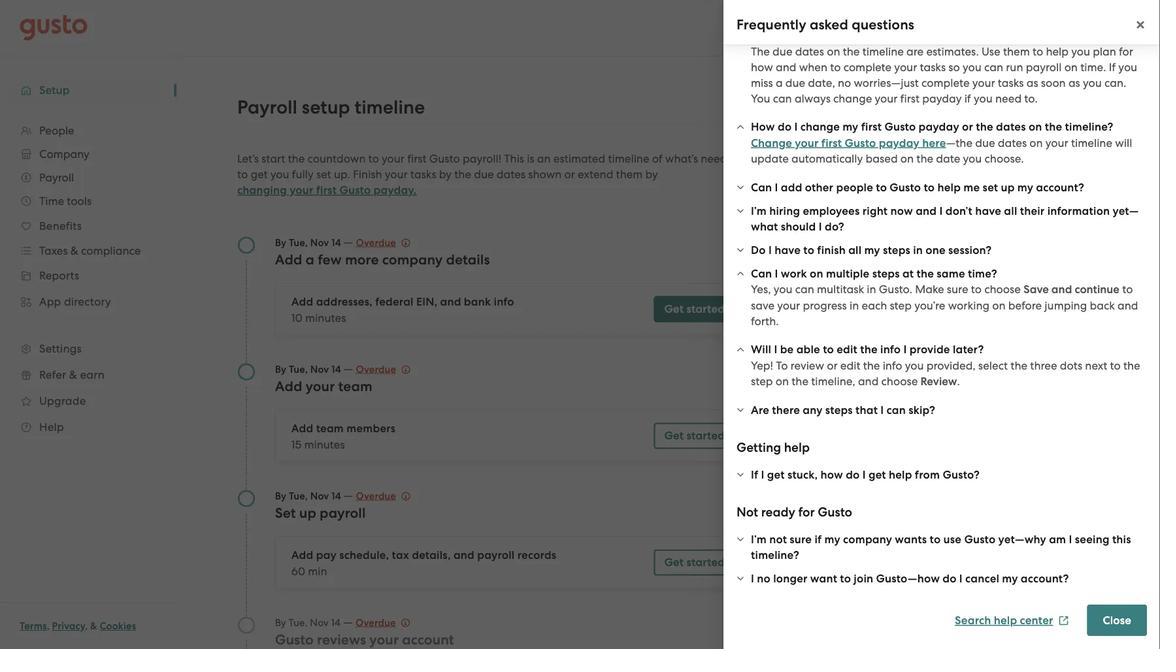 Task type: describe. For each thing, give the bounding box(es) containing it.
0 horizontal spatial payroll
[[320, 505, 366, 522]]

can right you in the top of the page
[[773, 92, 792, 105]]

are
[[751, 404, 769, 417]]

your inside button
[[795, 136, 819, 150]]

have for what to have ready
[[948, 166, 977, 181]]

i left the add
[[775, 181, 778, 194]]

add your team
[[275, 378, 372, 395]]

your inside —the due dates on your timeline will update automatically based on the date you choose.
[[1046, 136, 1068, 149]]

to left join
[[840, 572, 851, 586]]

yes,
[[751, 283, 771, 296]]

get left stuck,
[[767, 468, 785, 482]]

i right stuck,
[[862, 468, 866, 482]]

change
[[751, 136, 792, 150]]

2 horizontal spatial do
[[943, 572, 957, 586]]

2 vertical spatial steps
[[825, 404, 853, 417]]

ein,
[[416, 295, 437, 309]]

and inside add pay schedule, tax details, and payroll records 60 min
[[453, 549, 474, 562]]

search help center link
[[955, 614, 1069, 628]]

estimated
[[553, 152, 605, 165]]

app directory link
[[13, 290, 163, 314]]

will i be able to edit the info i provide later?
[[751, 343, 984, 357]]

my inside the i'm not sure if my company wants to use gusto yet—why am i seeing this timeline?
[[825, 533, 840, 546]]

0 vertical spatial team
[[338, 378, 372, 395]]

tue, for your
[[289, 364, 308, 375]]

the left three
[[1011, 359, 1027, 372]]

and inside add addresses, federal ein, and bank info 10 minutes
[[440, 295, 461, 309]]

if inside the due dates on the timeline are estimates. use them to help you plan for how and when to complete your tasks so you can run payroll on time. if you miss a due date, no worries—just complete your tasks as soon as you can. you can always change your first payday if you need to.
[[1109, 60, 1116, 74]]

.
[[957, 375, 960, 388]]

same
[[937, 267, 965, 280]]

1 vertical spatial all
[[848, 243, 862, 257]]

2 by from the left
[[645, 168, 658, 181]]

and up jumping
[[1051, 283, 1072, 296]]

download for download checklist
[[914, 241, 968, 255]]

1 vertical spatial account?
[[1021, 572, 1069, 586]]

get inside download our handy checklist of everything you'll need to get set up for your first payroll.
[[1027, 205, 1044, 218]]

i left do?
[[819, 220, 822, 233]]

you're
[[914, 299, 945, 312]]

set inside let's start the countdown to your first gusto payroll! this is an estimated                     timeline of what's needed to get you fully set up.
[[316, 168, 331, 181]]

help inside the due dates on the timeline are estimates. use them to help you plan for how and when to complete your tasks so you can run payroll on time. if you miss a due date, no worries—just complete your tasks as soon as you can. you can always change your first payday if you need to.
[[1046, 45, 1069, 58]]

gusto inside the i'm not sure if my company wants to use gusto yet—why am i seeing this timeline?
[[964, 533, 996, 546]]

minutes inside add addresses, federal ein, and bank info 10 minutes
[[305, 311, 346, 324]]

choose.
[[985, 152, 1024, 165]]

set for can
[[983, 181, 998, 194]]

add for add pay schedule, tax details, and payroll records 60 min
[[291, 549, 313, 562]]

i left the 'provide' in the bottom of the page
[[903, 343, 907, 357]]

the up make
[[917, 267, 934, 280]]

— for your
[[343, 616, 353, 629]]

plan
[[1093, 45, 1116, 58]]

your inside download our handy checklist of everything you'll need to get set up for your first payroll.
[[931, 220, 954, 233]]

my up can i work on multiple steps at the same time?
[[864, 243, 880, 257]]

1 horizontal spatial do
[[846, 468, 860, 482]]

you up time.
[[1071, 45, 1090, 58]]

the down the soon
[[1045, 120, 1062, 134]]

this
[[1112, 533, 1131, 546]]

miss
[[751, 76, 773, 89]]

step inside to save your progress in each step you're working on before jumping back and forth.
[[890, 299, 912, 312]]

my up their
[[1017, 181, 1033, 194]]

by tue, nov 14 — for up
[[275, 489, 356, 502]]

1 horizontal spatial how
[[821, 468, 843, 482]]

pay
[[316, 549, 337, 562]]

2 , from the left
[[85, 621, 88, 633]]

you up the can.
[[1118, 60, 1137, 74]]

1 vertical spatial checklist
[[971, 241, 1016, 255]]

the inside —the due dates on your timeline will update automatically based on the date you choose.
[[917, 152, 933, 165]]

shown
[[528, 168, 562, 181]]

get started for payroll
[[664, 556, 725, 570]]

choose inside the yep! to review or edit the info you provided, select the three dots next to the step on the timeline, and choose
[[881, 375, 918, 388]]

that
[[856, 404, 878, 417]]

overdue button for your
[[356, 615, 410, 631]]

help
[[39, 421, 64, 434]]

any
[[803, 404, 823, 417]]

yep!
[[751, 359, 773, 372]]

your up add team members 15 minutes
[[306, 378, 335, 395]]

to up the soon
[[1033, 45, 1043, 58]]

gusto?
[[943, 468, 980, 482]]

benefits
[[39, 220, 82, 233]]

yes, you can multitask in gusto. make sure to choose save and continue
[[751, 283, 1119, 296]]

i'm hiring employees right now and i don't have all their information yet— what should i do?
[[751, 204, 1139, 233]]

you right so
[[963, 60, 981, 74]]

your down the use
[[972, 76, 995, 89]]

edit inside the yep! to review or edit the info you provided, select the three dots next to the step on the timeline, and choose
[[840, 359, 860, 372]]

dates inside —the due dates on your timeline will update automatically based on the date you choose.
[[998, 136, 1027, 149]]

review
[[921, 375, 957, 388]]

want
[[810, 572, 837, 586]]

wants
[[895, 533, 927, 546]]

always
[[795, 92, 831, 105]]

1 as from the left
[[1027, 76, 1038, 89]]

multiple
[[826, 267, 869, 280]]

get started button for add your team
[[654, 423, 735, 449]]

schedule,
[[339, 549, 389, 562]]

my right cancel
[[1002, 572, 1018, 586]]

first inside download our handy checklist of everything you'll need to get set up for your first payroll.
[[957, 220, 976, 233]]

i left work
[[775, 267, 778, 280]]

by for gusto reviews your account
[[275, 617, 286, 629]]

make
[[915, 283, 944, 296]]

right
[[862, 204, 888, 218]]

your down worries—just
[[875, 92, 898, 105]]

2 as from the left
[[1068, 76, 1080, 89]]

overdue for few
[[356, 237, 396, 249]]

payroll
[[237, 96, 297, 118]]

help left 'center'
[[994, 614, 1017, 628]]

you inside let's start the countdown to your first gusto payroll! this is an estimated                     timeline of what's needed to get you fully set up.
[[270, 168, 289, 181]]

update
[[751, 152, 789, 165]]

tue, for reviews
[[289, 617, 307, 629]]

to down let's
[[237, 168, 248, 181]]

gusto inside let's start the countdown to your first gusto payroll! this is an estimated                     timeline of what's needed to get you fully set up.
[[429, 152, 460, 165]]

1 horizontal spatial tasks
[[920, 60, 946, 74]]

how inside the due dates on the timeline are estimates. use them to help you plan for how and when to complete your tasks so you can run payroll on time. if you miss a due date, no worries—just complete your tasks as soon as you can. you can always change your first payday if you need to.
[[751, 60, 773, 74]]

to up everything
[[924, 181, 935, 194]]

2 horizontal spatial tasks
[[998, 76, 1024, 89]]

do i have to finish all my steps in one session?
[[751, 243, 992, 257]]

bank
[[464, 295, 491, 309]]

0 vertical spatial ready
[[980, 166, 1014, 181]]

setup link
[[13, 78, 163, 102]]

tax
[[392, 549, 409, 562]]

started for add your team
[[687, 429, 725, 443]]

add for add your team
[[275, 378, 302, 395]]

by tue, nov 14 — for a
[[275, 236, 356, 249]]

1 vertical spatial info
[[880, 343, 901, 357]]

the right next
[[1123, 359, 1140, 372]]

1 vertical spatial a
[[306, 252, 314, 268]]

i no longer want to join gusto—how do i cancel my account?
[[751, 572, 1069, 586]]

let's start the countdown to your first gusto payroll! this is an estimated                     timeline of what's needed to get you fully set up.
[[237, 152, 740, 181]]

timeline inside let's start the countdown to your first gusto payroll! this is an estimated                     timeline of what's needed to get you fully set up.
[[608, 152, 649, 165]]

you inside —the due dates on your timeline will update automatically based on the date you choose.
[[963, 152, 982, 165]]

add pay schedule, tax details, and payroll records 60 min
[[291, 549, 556, 578]]

and inside i'm hiring employees right now and i don't have all their information yet— what should i do?
[[916, 204, 937, 218]]

directory
[[64, 295, 111, 308]]

choose inside yes, you can multitask in gusto. make sure to choose save and continue
[[984, 283, 1021, 296]]

if inside the due dates on the timeline are estimates. use them to help you plan for how and when to complete your tasks so you can run payroll on time. if you miss a due date, no worries—just complete your tasks as soon as you can. you can always change your first payday if you need to.
[[964, 92, 971, 105]]

gusto navigation element
[[0, 56, 176, 461]]

the down will i be able to edit the info i provide later?
[[863, 359, 880, 372]]

add for add a few more company details
[[275, 252, 302, 268]]

— for payroll
[[343, 489, 353, 502]]

payroll inside the due dates on the timeline are estimates. use them to help you plan for how and when to complete your tasks so you can run payroll on time. if you miss a due date, no worries—just complete your tasks as soon as you can. you can always change your first payday if you need to.
[[1026, 60, 1062, 74]]

i down the "getting"
[[761, 468, 764, 482]]

circle blank image
[[237, 617, 256, 635]]

our
[[954, 189, 971, 202]]

an
[[537, 152, 551, 165]]

seeing
[[1075, 533, 1109, 546]]

get left the from
[[869, 468, 886, 482]]

by for add a few more company details
[[275, 237, 286, 249]]

to inside the i'm not sure if my company wants to use gusto yet—why am i seeing this timeline?
[[930, 533, 941, 546]]

get for set up payroll
[[664, 556, 684, 570]]

the down each at the right
[[860, 343, 878, 357]]

2 horizontal spatial in
[[913, 243, 923, 257]]

to up date,
[[830, 60, 841, 74]]

overdue button for payroll
[[356, 489, 411, 504]]

you down the use
[[974, 92, 993, 105]]

i left don't
[[939, 204, 943, 218]]

to right able
[[823, 343, 834, 357]]

progress
[[803, 299, 847, 312]]

me
[[964, 181, 980, 194]]

0 vertical spatial company
[[382, 252, 443, 268]]

on inside the yep! to review or edit the info you provided, select the three dots next to the step on the timeline, and choose
[[776, 375, 789, 388]]

i right do
[[768, 243, 772, 257]]

need inside download our handy checklist of everything you'll need to get set up for your first payroll.
[[985, 205, 1011, 218]]

checklist inside download our handy checklist of everything you'll need to get set up for your first payroll.
[[1010, 189, 1053, 202]]

gusto inside finish your tasks by the due dates shown or extend them by changing your first gusto payday.
[[339, 184, 371, 197]]

1 vertical spatial payday
[[919, 120, 959, 134]]

your inside to save your progress in each step you're working on before jumping back and forth.
[[777, 299, 800, 312]]

to left finish
[[803, 243, 814, 257]]

14 for up
[[331, 490, 341, 502]]

payroll inside add pay schedule, tax details, and payroll records 60 min
[[477, 549, 515, 562]]

up.
[[334, 168, 350, 181]]

needed
[[701, 152, 740, 165]]

what
[[751, 220, 778, 233]]

your right "reviews" at left
[[369, 632, 399, 648]]

payroll.
[[979, 220, 1017, 233]]

to inside the yep! to review or edit the info you provided, select the three dots next to the step on the timeline, and choose
[[1110, 359, 1121, 372]]

timeline inside —the due dates on your timeline will update automatically based on the date you choose.
[[1071, 136, 1112, 149]]

all inside i'm hiring employees right now and i don't have all their information yet— what should i do?
[[1004, 204, 1017, 218]]

for inside the due dates on the timeline are estimates. use them to help you plan for how and when to complete your tasks so you can run payroll on time. if you miss a due date, no worries—just complete your tasks as soon as you can. you can always change your first payday if you need to.
[[1119, 45, 1133, 58]]

i left the be
[[774, 343, 777, 357]]

14 for a
[[331, 237, 341, 249]]

to down date
[[933, 166, 945, 181]]

settings link
[[13, 337, 163, 361]]

tue, for a
[[289, 237, 308, 249]]

session?
[[948, 243, 992, 257]]

1 horizontal spatial timeline?
[[1065, 120, 1113, 134]]

get started button for set up payroll
[[654, 550, 735, 576]]

to up finish
[[368, 152, 379, 165]]

overdue for your
[[356, 617, 396, 629]]

do
[[751, 243, 766, 257]]

everything
[[898, 205, 953, 218]]

to
[[776, 359, 788, 372]]

what
[[898, 166, 930, 181]]

0 horizontal spatial if
[[751, 468, 758, 482]]

your up payday.
[[385, 168, 408, 181]]

you down time.
[[1083, 76, 1102, 89]]

and inside the due dates on the timeline are estimates. use them to help you plan for how and when to complete your tasks so you can run payroll on time. if you miss a due date, no worries—just complete your tasks as soon as you can. you can always change your first payday if you need to.
[[776, 60, 796, 74]]

your down fully
[[290, 184, 313, 197]]

three
[[1030, 359, 1057, 372]]

have for do i have to finish all my steps in one session?
[[775, 243, 801, 257]]

finish your tasks by the due dates shown or extend them by changing your first gusto payday.
[[237, 168, 658, 197]]

at
[[902, 267, 914, 280]]

you inside the yep! to review or edit the info you provided, select the three dots next to the step on the timeline, and choose
[[905, 359, 924, 372]]

reports link
[[13, 264, 163, 288]]

can i work on multiple steps at the same time?
[[751, 267, 997, 280]]

few
[[318, 252, 342, 268]]

before
[[1008, 299, 1042, 312]]

0 vertical spatial edit
[[837, 343, 857, 357]]

of inside let's start the countdown to your first gusto payroll! this is an estimated                     timeline of what's needed to get you fully set up.
[[652, 152, 662, 165]]

—the
[[946, 136, 972, 149]]

to.
[[1024, 92, 1038, 105]]

is
[[527, 152, 534, 165]]

to up right
[[876, 181, 887, 194]]

earn
[[80, 369, 105, 382]]

0 horizontal spatial for
[[798, 505, 815, 520]]

account menu element
[[908, 0, 1140, 56]]

federal
[[375, 295, 414, 309]]

14 for reviews
[[331, 617, 341, 629]]

and inside to save your progress in each step you're working on before jumping back and forth.
[[1118, 299, 1138, 312]]

timeline right setup
[[354, 96, 425, 118]]

download checklist link
[[898, 241, 1016, 255]]

overdue for team
[[356, 364, 396, 375]]

by tue, nov 14 — for your
[[275, 362, 356, 375]]

— for team
[[343, 362, 353, 375]]

i'm for i'm not sure if my company wants to use gusto yet—why am i seeing this timeline?
[[751, 533, 767, 546]]

add for add addresses, federal ein, and bank info 10 minutes
[[291, 295, 313, 309]]

team inside add team members 15 minutes
[[316, 422, 344, 436]]

continue
[[1075, 283, 1119, 296]]

home image
[[20, 15, 88, 41]]

frequently asked questions
[[737, 17, 914, 33]]

min
[[308, 565, 327, 578]]

i inside the i'm not sure if my company wants to use gusto yet—why am i seeing this timeline?
[[1069, 533, 1072, 546]]

change your first gusto payday here
[[751, 136, 946, 150]]

select
[[978, 359, 1008, 372]]

0 vertical spatial steps
[[883, 243, 910, 257]]

search help center
[[955, 614, 1053, 628]]

in for save
[[867, 283, 876, 296]]

i left cancel
[[959, 572, 963, 586]]

2 vertical spatial up
[[299, 505, 316, 522]]

my up change your first gusto payday here
[[843, 120, 858, 134]]

your down are
[[894, 60, 917, 74]]

payroll setup timeline
[[237, 96, 425, 118]]

help up stuck,
[[784, 440, 810, 456]]

1 get started from the top
[[664, 303, 725, 316]]

0 horizontal spatial complete
[[843, 60, 892, 74]]

payday inside button
[[879, 136, 919, 150]]



Task type: locate. For each thing, give the bounding box(es) containing it.
and right ein,
[[440, 295, 461, 309]]

or for shown
[[564, 168, 575, 181]]

steps up 'at'
[[883, 243, 910, 257]]

0 vertical spatial can
[[751, 181, 772, 194]]

0 horizontal spatial step
[[751, 375, 773, 388]]

by tue, nov 14 —
[[275, 236, 356, 249], [275, 362, 356, 375], [275, 489, 356, 502], [275, 616, 356, 629]]

add inside add pay schedule, tax details, and payroll records 60 min
[[291, 549, 313, 562]]

info inside add addresses, federal ein, and bank info 10 minutes
[[494, 295, 514, 309]]

1 vertical spatial of
[[1056, 189, 1067, 202]]

tue, up the set
[[289, 490, 308, 502]]

2 i'm from the top
[[751, 533, 767, 546]]

sure down 'same'
[[947, 283, 968, 296]]

0 horizontal spatial tasks
[[410, 168, 436, 181]]

10
[[291, 311, 303, 324]]

first inside change your first gusto payday here button
[[821, 136, 842, 150]]

0 vertical spatial if
[[964, 92, 971, 105]]

0 vertical spatial tasks
[[920, 60, 946, 74]]

0 horizontal spatial or
[[564, 168, 575, 181]]

i'm inside the i'm not sure if my company wants to use gusto yet—why am i seeing this timeline?
[[751, 533, 767, 546]]

1 by tue, nov 14 — from the top
[[275, 236, 356, 249]]

able
[[796, 343, 820, 357]]

of inside download our handy checklist of everything you'll need to get set up for your first payroll.
[[1056, 189, 1067, 202]]

1 vertical spatial &
[[90, 621, 97, 633]]

tue,
[[289, 237, 308, 249], [289, 364, 308, 375], [289, 490, 308, 502], [289, 617, 307, 629]]

help link
[[13, 416, 163, 439]]

1 horizontal spatial of
[[1056, 189, 1067, 202]]

payroll left records
[[477, 549, 515, 562]]

payroll up pay
[[320, 505, 366, 522]]

no
[[838, 76, 851, 89], [757, 572, 770, 586]]

not
[[769, 533, 787, 546]]

should
[[781, 220, 816, 233]]

app
[[39, 295, 61, 308]]

if inside the i'm not sure if my company wants to use gusto yet—why am i seeing this timeline?
[[815, 533, 822, 546]]

timeline down questions
[[862, 45, 904, 58]]

change inside the due dates on the timeline are estimates. use them to help you plan for how and when to complete your tasks so you can run payroll on time. if you miss a due date, no worries—just complete your tasks as soon as you can. you can always change your first payday if you need to.
[[833, 92, 872, 105]]

refer & earn link
[[13, 363, 163, 387]]

details
[[446, 252, 490, 268]]

1 vertical spatial up
[[898, 220, 912, 233]]

due up always
[[785, 76, 805, 89]]

up inside download our handy checklist of everything you'll need to get set up for your first payroll.
[[898, 220, 912, 233]]

working
[[948, 299, 989, 312]]

estimates.
[[926, 45, 979, 58]]

get inside let's start the countdown to your first gusto payroll! this is an estimated                     timeline of what's needed to get you fully set up.
[[251, 168, 268, 181]]

1 vertical spatial get
[[664, 429, 684, 443]]

step inside the yep! to review or edit the info you provided, select the three dots next to the step on the timeline, and choose
[[751, 375, 773, 388]]

0 horizontal spatial set
[[316, 168, 331, 181]]

need inside the due dates on the timeline are estimates. use them to help you plan for how and when to complete your tasks so you can run payroll on time. if you miss a due date, no worries—just complete your tasks as soon as you can. you can always change your first payday if you need to.
[[995, 92, 1022, 105]]

add for add team members 15 minutes
[[291, 422, 313, 436]]

step down yep!
[[751, 375, 773, 388]]

i'm inside i'm hiring employees right now and i don't have all their information yet— what should i do?
[[751, 204, 767, 218]]

payroll up the soon
[[1026, 60, 1062, 74]]

nov for up
[[310, 490, 329, 502]]

can inside yes, you can multitask in gusto. make sure to choose save and continue
[[795, 283, 814, 296]]

this
[[504, 152, 524, 165]]

by tue, nov 14 — for reviews
[[275, 616, 356, 629]]

are
[[906, 45, 924, 58]]

overdue up gusto reviews your account at the left bottom of page
[[356, 617, 396, 629]]

4 nov from the top
[[310, 617, 329, 629]]

overdue button up members
[[356, 362, 411, 377]]

the up the choose.
[[976, 120, 993, 134]]

1 get from the top
[[664, 303, 684, 316]]

overdue button for few
[[356, 235, 411, 251]]

all up the payroll.
[[1004, 204, 1017, 218]]

for
[[1119, 45, 1133, 58], [914, 220, 929, 233], [798, 505, 815, 520]]

if up the can.
[[1109, 60, 1116, 74]]

nov for your
[[310, 364, 329, 375]]

first inside let's start the countdown to your first gusto payroll! this is an estimated                     timeline of what's needed to get you fully set up.
[[407, 152, 427, 165]]

team up members
[[338, 378, 372, 395]]

jumping
[[1045, 299, 1087, 312]]

save
[[1023, 283, 1049, 296]]

15
[[291, 438, 301, 451]]

i right that at the bottom right
[[881, 404, 884, 417]]

1 horizontal spatial all
[[1004, 204, 1017, 218]]

2 can from the top
[[751, 267, 772, 280]]

2 get started from the top
[[664, 429, 725, 443]]

timeline? down not
[[751, 549, 799, 562]]

info right bank
[[494, 295, 514, 309]]

up inside frequently asked questions dialog
[[1001, 181, 1015, 194]]

i left "longer"
[[751, 572, 754, 586]]

2 vertical spatial for
[[798, 505, 815, 520]]

from
[[915, 468, 940, 482]]

add team members 15 minutes
[[291, 422, 396, 451]]

, left privacy
[[47, 621, 50, 633]]

on inside to save your progress in each step you're working on before jumping back and forth.
[[992, 299, 1005, 312]]

i'm for i'm hiring employees right now and i don't have all their information yet— what should i do?
[[751, 204, 767, 218]]

nov up set up payroll
[[310, 490, 329, 502]]

2 vertical spatial or
[[827, 359, 838, 372]]

2 by tue, nov 14 — from the top
[[275, 362, 356, 375]]

sure inside yes, you can multitask in gusto. make sure to choose save and continue
[[947, 283, 968, 296]]

am
[[1049, 533, 1066, 546]]

them up run
[[1003, 45, 1030, 58]]

the down payroll!
[[454, 168, 471, 181]]

each
[[862, 299, 887, 312]]

3 get started button from the top
[[654, 550, 735, 576]]

company inside the i'm not sure if my company wants to use gusto yet—why am i seeing this timeline?
[[843, 533, 892, 546]]

a
[[776, 76, 783, 89], [306, 252, 314, 268]]

tasks left so
[[920, 60, 946, 74]]

by tue, nov 14 — up "reviews" at left
[[275, 616, 356, 629]]

setup
[[39, 84, 70, 97]]

can down the update
[[751, 181, 772, 194]]

4 by tue, nov 14 — from the top
[[275, 616, 356, 629]]

3 by tue, nov 14 — from the top
[[275, 489, 356, 502]]

the down review
[[792, 375, 808, 388]]

to inside download our handy checklist of everything you'll need to get set up for your first payroll.
[[1014, 205, 1024, 218]]

4 — from the top
[[343, 616, 353, 629]]

0 horizontal spatial choose
[[881, 375, 918, 388]]

2 nov from the top
[[310, 364, 329, 375]]

minutes
[[305, 311, 346, 324], [304, 438, 345, 451]]

— for few
[[343, 236, 353, 249]]

timeline?
[[1065, 120, 1113, 134], [751, 549, 799, 562]]

the due dates on the timeline are estimates. use them to help you plan for how and when to complete your tasks so you can run payroll on time. if you miss a due date, no worries—just complete your tasks as soon as you can. you can always change your first payday if you need to.
[[751, 45, 1137, 105]]

timeline inside the due dates on the timeline are estimates. use them to help you plan for how and when to complete your tasks so you can run payroll on time. if you miss a due date, no worries—just complete your tasks as soon as you can. you can always change your first payday if you need to.
[[862, 45, 904, 58]]

can
[[984, 60, 1003, 74], [773, 92, 792, 105], [795, 283, 814, 296], [887, 404, 906, 417]]

download inside download our handy checklist of everything you'll need to get set up for your first payroll.
[[898, 189, 951, 202]]

getting help
[[737, 440, 810, 456]]

sure inside the i'm not sure if my company wants to use gusto yet—why am i seeing this timeline?
[[790, 533, 812, 546]]

0 vertical spatial no
[[838, 76, 851, 89]]

set inside frequently asked questions dialog
[[983, 181, 998, 194]]

info inside the yep! to review or edit the info you provided, select the three dots next to the step on the timeline, and choose
[[883, 359, 902, 372]]

first up automatically
[[821, 136, 842, 150]]

0 vertical spatial &
[[69, 369, 77, 382]]

first down worries—just
[[900, 92, 920, 105]]

3 started from the top
[[687, 556, 725, 570]]

1 vertical spatial step
[[751, 375, 773, 388]]

14 for your
[[331, 364, 341, 375]]

you inside yes, you can multitask in gusto. make sure to choose save and continue
[[774, 283, 792, 296]]

1 tue, from the top
[[289, 237, 308, 249]]

dates inside finish your tasks by the due dates shown or extend them by changing your first gusto payday.
[[497, 168, 526, 181]]

no right date,
[[838, 76, 851, 89]]

1 horizontal spatial if
[[964, 92, 971, 105]]

your inside let's start the countdown to your first gusto payroll! this is an estimated                     timeline of what's needed to get you fully set up.
[[382, 152, 405, 165]]

2 horizontal spatial payroll
[[1026, 60, 1062, 74]]

dates inside the due dates on the timeline are estimates. use them to help you plan for how and when to complete your tasks so you can run payroll on time. if you miss a due date, no worries—just complete your tasks as soon as you can. you can always change your first payday if you need to.
[[795, 45, 824, 58]]

3 tue, from the top
[[289, 490, 308, 502]]

or inside finish your tasks by the due dates shown or extend them by changing your first gusto payday.
[[564, 168, 575, 181]]

2 vertical spatial get
[[664, 556, 684, 570]]

1 nov from the top
[[310, 237, 329, 249]]

1 horizontal spatial &
[[90, 621, 97, 633]]

there
[[772, 404, 800, 417]]

first inside the due dates on the timeline are estimates. use them to help you plan for how and when to complete your tasks so you can run payroll on time. if you miss a due date, no worries—just complete your tasks as soon as you can. you can always change your first payday if you need to.
[[900, 92, 920, 105]]

timeline? inside the i'm not sure if my company wants to use gusto yet—why am i seeing this timeline?
[[751, 549, 799, 562]]

14 up set up payroll
[[331, 490, 341, 502]]

1 vertical spatial get started
[[664, 429, 725, 443]]

and inside the yep! to review or edit the info you provided, select the three dots next to the step on the timeline, and choose
[[858, 375, 879, 388]]

fully
[[292, 168, 314, 181]]

0 horizontal spatial up
[[299, 505, 316, 522]]

ready inside frequently asked questions dialog
[[761, 505, 795, 520]]

can for can i add other people to gusto to help me set up my account?
[[751, 181, 772, 194]]

0 vertical spatial checklist
[[1010, 189, 1053, 202]]

info for bank
[[494, 295, 514, 309]]

can down the use
[[984, 60, 1003, 74]]

1 vertical spatial have
[[975, 204, 1001, 218]]

0 horizontal spatial ready
[[761, 505, 795, 520]]

team
[[338, 378, 372, 395], [316, 422, 344, 436]]

0 vertical spatial account?
[[1036, 181, 1084, 194]]

set for download
[[1047, 205, 1062, 218]]

them inside finish your tasks by the due dates shown or extend them by changing your first gusto payday.
[[616, 168, 643, 181]]

one
[[926, 243, 946, 257]]

if down the "getting"
[[751, 468, 758, 482]]

0 vertical spatial payday
[[922, 92, 962, 105]]

back
[[1090, 299, 1115, 312]]

0 vertical spatial all
[[1004, 204, 1017, 218]]

2 get started button from the top
[[654, 423, 735, 449]]

0 horizontal spatial sure
[[790, 533, 812, 546]]

gusto inside button
[[845, 136, 876, 150]]

you down —the
[[963, 152, 982, 165]]

add a few more company details
[[275, 252, 490, 268]]

0 vertical spatial of
[[652, 152, 662, 165]]

get started for team
[[664, 429, 725, 443]]

your down the soon
[[1046, 136, 1068, 149]]

have up work
[[775, 243, 801, 257]]

0 horizontal spatial all
[[848, 243, 862, 257]]

list
[[0, 119, 176, 440]]

to right next
[[1110, 359, 1121, 372]]

1 horizontal spatial no
[[838, 76, 851, 89]]

tasks up payday.
[[410, 168, 436, 181]]

0 vertical spatial a
[[776, 76, 783, 89]]

0 vertical spatial minutes
[[305, 311, 346, 324]]

timeline left will
[[1071, 136, 1112, 149]]

up for for
[[898, 220, 912, 233]]

review
[[791, 359, 824, 372]]

company up ein,
[[382, 252, 443, 268]]

employees
[[803, 204, 860, 218]]

a inside the due dates on the timeline are estimates. use them to help you plan for how and when to complete your tasks so you can run payroll on time. if you miss a due date, no worries—just complete your tasks as soon as you can. you can always change your first payday if you need to.
[[776, 76, 783, 89]]

do up change
[[778, 120, 792, 134]]

1 horizontal spatial up
[[898, 220, 912, 233]]

cookies button
[[100, 619, 136, 635]]

up for my
[[1001, 181, 1015, 194]]

& inside list
[[69, 369, 77, 382]]

in for before
[[850, 299, 859, 312]]

0 vertical spatial get started
[[664, 303, 725, 316]]

extend
[[578, 168, 613, 181]]

or for payday
[[962, 120, 973, 134]]

by up add your team
[[275, 364, 286, 375]]

1 horizontal spatial them
[[1003, 45, 1030, 58]]

minutes right 15
[[304, 438, 345, 451]]

set right me
[[983, 181, 998, 194]]

choose up skip?
[[881, 375, 918, 388]]

do
[[778, 120, 792, 134], [846, 468, 860, 482], [943, 572, 957, 586]]

1 vertical spatial them
[[616, 168, 643, 181]]

by tue, nov 14 — up few
[[275, 236, 356, 249]]

them right the extend
[[616, 168, 643, 181]]

changing your first gusto payday. button
[[237, 183, 417, 198]]

2 vertical spatial get started button
[[654, 550, 735, 576]]

2 vertical spatial tasks
[[410, 168, 436, 181]]

to
[[1033, 45, 1043, 58], [830, 60, 841, 74], [368, 152, 379, 165], [933, 166, 945, 181], [237, 168, 248, 181], [876, 181, 887, 194], [924, 181, 935, 194], [1014, 205, 1024, 218], [803, 243, 814, 257], [971, 283, 982, 296], [1122, 283, 1133, 296], [823, 343, 834, 357], [1110, 359, 1121, 372], [930, 533, 941, 546], [840, 572, 851, 586]]

0 vertical spatial get started button
[[654, 296, 735, 323]]

1 vertical spatial change
[[800, 120, 840, 134]]

will
[[1115, 136, 1132, 149]]

1 horizontal spatial in
[[867, 283, 876, 296]]

close
[[1103, 614, 1131, 627]]

1 horizontal spatial sure
[[947, 283, 968, 296]]

how do i change my first gusto payday or the dates on the timeline?
[[751, 120, 1113, 134]]

or inside the yep! to review or edit the info you provided, select the three dots next to the step on the timeline, and choose
[[827, 359, 838, 372]]

1 vertical spatial no
[[757, 572, 770, 586]]

frequently asked questions dialog
[[723, 0, 1160, 650]]

0 horizontal spatial a
[[306, 252, 314, 268]]

finish
[[817, 243, 846, 257]]

download
[[898, 189, 951, 202], [914, 241, 968, 255]]

the inside let's start the countdown to your first gusto payroll! this is an estimated                     timeline of what's needed to get you fully set up.
[[288, 152, 305, 165]]

by for set up payroll
[[275, 490, 286, 502]]

complete up worries—just
[[843, 60, 892, 74]]

account? up information
[[1036, 181, 1084, 194]]

1 horizontal spatial for
[[914, 220, 929, 233]]

1 horizontal spatial ,
[[85, 621, 88, 633]]

close button
[[1087, 605, 1147, 637]]

handy
[[974, 189, 1007, 202]]

upgrade
[[39, 395, 86, 408]]

longer
[[773, 572, 808, 586]]

in inside yes, you can multitask in gusto. make sure to choose save and continue
[[867, 283, 876, 296]]

yep! to review or edit the info you provided, select the three dots next to the step on the timeline, and choose
[[751, 359, 1140, 388]]

tasks inside finish your tasks by the due dates shown or extend them by changing your first gusto payday.
[[410, 168, 436, 181]]

0 horizontal spatial no
[[757, 572, 770, 586]]

due inside finish your tasks by the due dates shown or extend them by changing your first gusto payday.
[[474, 168, 494, 181]]

step
[[890, 299, 912, 312], [751, 375, 773, 388]]

1 can from the top
[[751, 181, 772, 194]]

0 horizontal spatial if
[[815, 533, 822, 546]]

i down always
[[794, 120, 798, 134]]

14 up "reviews" at left
[[331, 617, 341, 629]]

4 by from the top
[[275, 617, 286, 629]]

finish
[[353, 168, 382, 181]]

reviews
[[317, 632, 366, 648]]

by right circle blank image
[[275, 617, 286, 629]]

to inside to save your progress in each step you're working on before jumping back and forth.
[[1122, 283, 1133, 296]]

download for download our handy checklist of everything you'll need to get set up for your first payroll.
[[898, 189, 951, 202]]

payday inside the due dates on the timeline are estimates. use them to help you plan for how and when to complete your tasks so you can run payroll on time. if you miss a due date, no worries—just complete your tasks as soon as you can. you can always change your first payday if you need to.
[[922, 92, 962, 105]]

can up yes, at the top of the page
[[751, 267, 772, 280]]

first inside finish your tasks by the due dates shown or extend them by changing your first gusto payday.
[[316, 184, 337, 197]]

1 vertical spatial ready
[[761, 505, 795, 520]]

have inside i'm hiring employees right now and i don't have all their information yet— what should i do?
[[975, 204, 1001, 218]]

how up miss at top
[[751, 60, 773, 74]]

my up want
[[825, 533, 840, 546]]

1 by from the top
[[275, 237, 286, 249]]

here
[[922, 136, 946, 150]]

3 nov from the top
[[310, 490, 329, 502]]

account?
[[1036, 181, 1084, 194], [1021, 572, 1069, 586]]

1 vertical spatial steps
[[872, 267, 900, 280]]

14 up add your team
[[331, 364, 341, 375]]

help left the from
[[889, 468, 912, 482]]

2 get from the top
[[664, 429, 684, 443]]

2 started from the top
[[687, 429, 725, 443]]

1 horizontal spatial step
[[890, 299, 912, 312]]

list containing benefits
[[0, 119, 176, 440]]

team left members
[[316, 422, 344, 436]]

1 get started button from the top
[[654, 296, 735, 323]]

1 vertical spatial need
[[985, 205, 1011, 218]]

in left one
[[913, 243, 923, 257]]

timeline up the extend
[[608, 152, 649, 165]]

add inside add addresses, federal ein, and bank info 10 minutes
[[291, 295, 313, 309]]

dates
[[795, 45, 824, 58], [996, 120, 1026, 134], [998, 136, 1027, 149], [497, 168, 526, 181]]

started for set up payroll
[[687, 556, 725, 570]]

1 vertical spatial can
[[751, 267, 772, 280]]

overdue button for team
[[356, 362, 411, 377]]

3 — from the top
[[343, 489, 353, 502]]

tue, for up
[[289, 490, 308, 502]]

1 , from the left
[[47, 621, 50, 633]]

need
[[995, 92, 1022, 105], [985, 205, 1011, 218]]

countdown
[[308, 152, 366, 165]]

the
[[843, 45, 860, 58], [976, 120, 993, 134], [1045, 120, 1062, 134], [288, 152, 305, 165], [917, 152, 933, 165], [454, 168, 471, 181], [917, 267, 934, 280], [860, 343, 878, 357], [863, 359, 880, 372], [1011, 359, 1027, 372], [1123, 359, 1140, 372], [792, 375, 808, 388]]

run
[[1006, 60, 1023, 74]]

for inside download our handy checklist of everything you'll need to get set up for your first payroll.
[[914, 220, 929, 233]]

2 vertical spatial get started
[[664, 556, 725, 570]]

let's
[[237, 152, 259, 165]]

help left me
[[938, 181, 961, 194]]

benefits link
[[13, 214, 163, 238]]

2 vertical spatial have
[[775, 243, 801, 257]]

can left skip?
[[887, 404, 906, 417]]

due right the at the top right of the page
[[773, 45, 792, 58]]

can for can i work on multiple steps at the same time?
[[751, 267, 772, 280]]

0 vertical spatial get
[[664, 303, 684, 316]]

payroll
[[1026, 60, 1062, 74], [320, 505, 366, 522], [477, 549, 515, 562]]

you down the 'provide' in the bottom of the page
[[905, 359, 924, 372]]

2 tue, from the top
[[289, 364, 308, 375]]

1 vertical spatial company
[[843, 533, 892, 546]]

1 by from the left
[[439, 168, 452, 181]]

info for the
[[883, 359, 902, 372]]

add inside add team members 15 minutes
[[291, 422, 313, 436]]

to inside yes, you can multitask in gusto. make sure to choose save and continue
[[971, 283, 982, 296]]

overdue button up gusto reviews your account at the left bottom of page
[[356, 615, 410, 631]]

1 vertical spatial if
[[751, 468, 758, 482]]

1 vertical spatial minutes
[[304, 438, 345, 451]]

1 i'm from the top
[[751, 204, 767, 218]]

details,
[[412, 549, 451, 562]]

2 by from the top
[[275, 364, 286, 375]]

3 get started from the top
[[664, 556, 725, 570]]

0 horizontal spatial do
[[778, 120, 792, 134]]

cancel
[[965, 572, 999, 586]]

1 horizontal spatial as
[[1068, 76, 1080, 89]]

skip?
[[909, 404, 935, 417]]

change down always
[[800, 120, 840, 134]]

them inside the due dates on the timeline are estimates. use them to help you plan for how and when to complete your tasks so you can run payroll on time. if you miss a due date, no worries—just complete your tasks as soon as you can. you can always change your first payday if you need to.
[[1003, 45, 1030, 58]]

now
[[890, 204, 913, 218]]

soon
[[1041, 76, 1066, 89]]

no inside the due dates on the timeline are estimates. use them to help you plan for how and when to complete your tasks so you can run payroll on time. if you miss a due date, no worries—just complete your tasks as soon as you can. you can always change your first payday if you need to.
[[838, 76, 851, 89]]

0 vertical spatial do
[[778, 120, 792, 134]]

the inside finish your tasks by the due dates shown or extend them by changing your first gusto payday.
[[454, 168, 471, 181]]

first down up.
[[316, 184, 337, 197]]

0 vertical spatial payroll
[[1026, 60, 1062, 74]]

1 vertical spatial for
[[914, 220, 929, 233]]

1 vertical spatial get started button
[[654, 423, 735, 449]]

1 — from the top
[[343, 236, 353, 249]]

will
[[751, 343, 771, 357]]

1 vertical spatial team
[[316, 422, 344, 436]]

1 vertical spatial sure
[[790, 533, 812, 546]]

nov for reviews
[[310, 617, 329, 629]]

get for add your team
[[664, 429, 684, 443]]

in inside to save your progress in each step you're working on before jumping back and forth.
[[850, 299, 859, 312]]

as up to. in the top right of the page
[[1027, 76, 1038, 89]]

by for add your team
[[275, 364, 286, 375]]

2 — from the top
[[343, 362, 353, 375]]

2 vertical spatial do
[[943, 572, 957, 586]]

1 vertical spatial complete
[[921, 76, 970, 89]]

minutes inside add team members 15 minutes
[[304, 438, 345, 451]]

0 vertical spatial i'm
[[751, 204, 767, 218]]

0 horizontal spatial by
[[439, 168, 452, 181]]

2 vertical spatial started
[[687, 556, 725, 570]]

steps up gusto. at the top right of page
[[872, 267, 900, 280]]

addresses,
[[316, 295, 373, 309]]

nov
[[310, 237, 329, 249], [310, 364, 329, 375], [310, 490, 329, 502], [310, 617, 329, 629]]

timeline? down the can.
[[1065, 120, 1113, 134]]

1 vertical spatial edit
[[840, 359, 860, 372]]

your up finish
[[382, 152, 405, 165]]

nov for a
[[310, 237, 329, 249]]

i'm
[[751, 204, 767, 218], [751, 533, 767, 546]]

3 get from the top
[[664, 556, 684, 570]]

1 vertical spatial do
[[846, 468, 860, 482]]

first up change your first gusto payday here
[[861, 120, 882, 134]]

overdue for payroll
[[356, 490, 396, 502]]

add
[[275, 252, 302, 268], [291, 295, 313, 309], [275, 378, 302, 395], [291, 422, 313, 436], [291, 549, 313, 562]]

2 horizontal spatial set
[[1047, 205, 1062, 218]]

cookies
[[100, 621, 136, 633]]

need left to. in the top right of the page
[[995, 92, 1022, 105]]

the inside the due dates on the timeline are estimates. use them to help you plan for how and when to complete your tasks so you can run payroll on time. if you miss a due date, no worries—just complete your tasks as soon as you can. you can always change your first payday if you need to.
[[843, 45, 860, 58]]

by down changing
[[275, 237, 286, 249]]

60
[[291, 565, 305, 578]]

privacy link
[[52, 621, 85, 633]]

3 by from the top
[[275, 490, 286, 502]]

0 vertical spatial step
[[890, 299, 912, 312]]

4 tue, from the top
[[289, 617, 307, 629]]

due inside —the due dates on your timeline will update automatically based on the date you choose.
[[975, 136, 995, 149]]

1 vertical spatial tasks
[[998, 76, 1024, 89]]

2 horizontal spatial for
[[1119, 45, 1133, 58]]

if
[[1109, 60, 1116, 74], [751, 468, 758, 482]]

ready up not
[[761, 505, 795, 520]]

don't
[[946, 204, 972, 218]]

0 vertical spatial sure
[[947, 283, 968, 296]]

set inside download our handy checklist of everything you'll need to get set up for your first payroll.
[[1047, 205, 1062, 218]]

changing
[[237, 184, 287, 197]]

in down can i work on multiple steps at the same time?
[[867, 283, 876, 296]]

have down date
[[948, 166, 977, 181]]

and right back on the right
[[1118, 299, 1138, 312]]

your right save
[[777, 299, 800, 312]]

2 horizontal spatial or
[[962, 120, 973, 134]]

yet—
[[1113, 204, 1139, 218]]

hiring
[[769, 204, 800, 218]]

1 started from the top
[[687, 303, 725, 316]]

— up set up payroll
[[343, 489, 353, 502]]



Task type: vqa. For each thing, say whether or not it's contained in the screenshot.
Taxes & compliance
no



